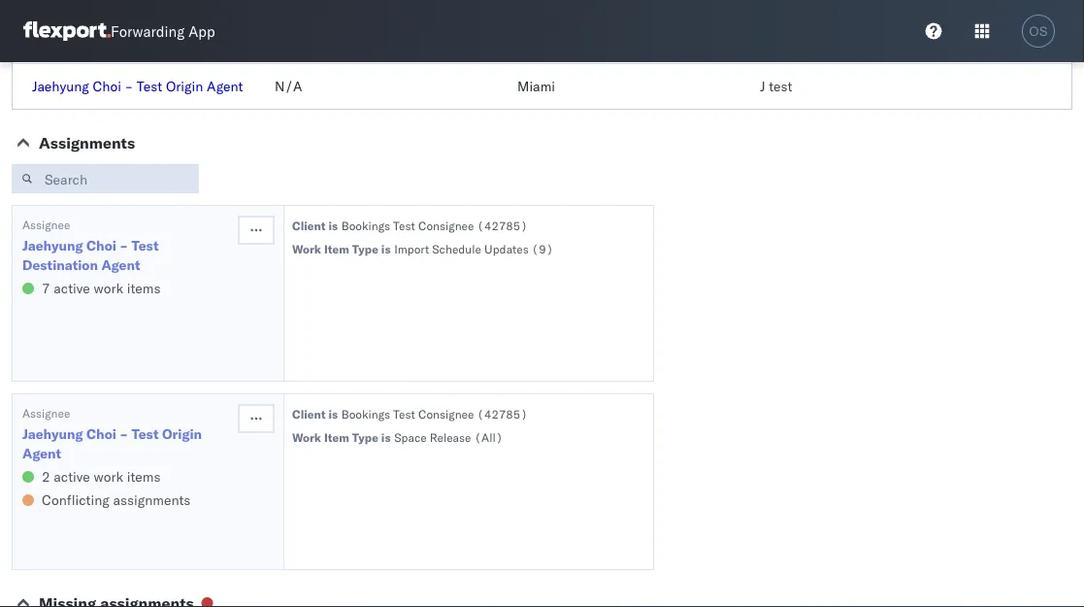 Task type: locate. For each thing, give the bounding box(es) containing it.
1 work item type is from the top
[[292, 241, 391, 256]]

1 item from the top
[[324, 241, 350, 256]]

release
[[430, 430, 472, 444]]

consignee
[[419, 218, 474, 233], [419, 406, 474, 421]]

assignments
[[39, 133, 135, 152]]

type left space
[[352, 430, 379, 444]]

agent up 2
[[22, 445, 61, 462]]

1 vertical spatial jaehyung
[[22, 237, 83, 254]]

0 vertical spatial agent
[[207, 78, 243, 95]]

forwarding app
[[111, 22, 215, 40]]

os
[[1030, 24, 1049, 38]]

1 vertical spatial work
[[94, 468, 123, 485]]

assignee inside assignee jaehyung choi - test origin agent
[[22, 406, 70, 420]]

2 assignee from the top
[[22, 406, 70, 420]]

2 consignee from the top
[[419, 406, 474, 421]]

choi
[[93, 78, 121, 95], [86, 237, 116, 254], [86, 425, 116, 442]]

item
[[324, 241, 350, 256], [324, 430, 350, 444]]

1 vertical spatial work
[[292, 430, 321, 444]]

1 client from the top
[[292, 218, 326, 233]]

space release (all)
[[394, 430, 503, 444]]

- for jaehyung choi - test origin agent
[[120, 425, 128, 442]]

1 vertical spatial items
[[127, 468, 161, 485]]

0 vertical spatial work
[[94, 280, 123, 297]]

1 (42785) from the top
[[477, 218, 528, 233]]

jaehyung up 2
[[22, 425, 83, 442]]

items up assignments
[[127, 468, 161, 485]]

- inside assignee jaehyung choi - test destination agent
[[120, 237, 128, 254]]

0 vertical spatial jaehyung
[[32, 78, 89, 95]]

1 horizontal spatial agent
[[101, 256, 140, 273]]

assignments
[[113, 491, 191, 508]]

- up 2 active work items
[[120, 425, 128, 442]]

items
[[127, 280, 161, 297], [127, 468, 161, 485]]

1 assignee from the top
[[22, 217, 70, 232]]

origin up assignments
[[162, 425, 202, 442]]

items for 2 active work items
[[127, 468, 161, 485]]

0 vertical spatial type
[[352, 241, 379, 256]]

assignee jaehyung choi - test origin agent
[[22, 406, 202, 462]]

2 work from the top
[[292, 430, 321, 444]]

1 vertical spatial -
[[120, 237, 128, 254]]

test
[[137, 78, 163, 95], [393, 218, 416, 233], [132, 237, 159, 254], [393, 406, 416, 421], [132, 425, 159, 442]]

import
[[394, 241, 429, 256]]

choi inside assignee jaehyung choi - test destination agent
[[86, 237, 116, 254]]

jaehyung choi - test origin agent
[[32, 78, 243, 95]]

1 vertical spatial work item type is
[[292, 430, 391, 444]]

assignee for jaehyung choi - test origin agent
[[22, 406, 70, 420]]

2 active from the top
[[54, 468, 90, 485]]

jaehyung choi - test origin agent link up 2 active work items
[[22, 424, 236, 463]]

j test
[[761, 78, 793, 95]]

- up 7 active work items
[[120, 237, 128, 254]]

(42785) up updates
[[477, 218, 528, 233]]

1 vertical spatial assignee
[[22, 406, 70, 420]]

assignee up destination
[[22, 217, 70, 232]]

work item type is
[[292, 241, 391, 256], [292, 430, 391, 444]]

active
[[54, 280, 90, 297], [54, 468, 90, 485]]

1 vertical spatial client is bookings test consignee (42785)
[[292, 406, 528, 421]]

1 consignee from the top
[[419, 218, 474, 233]]

(42785) for jaehyung choi - test origin agent
[[477, 406, 528, 421]]

1 vertical spatial type
[[352, 430, 379, 444]]

assignee up 2
[[22, 406, 70, 420]]

consignee up space release (all)
[[419, 406, 474, 421]]

2 vertical spatial choi
[[86, 425, 116, 442]]

item for jaehyung choi - test origin agent
[[324, 430, 350, 444]]

is
[[329, 218, 338, 233], [382, 241, 391, 256], [329, 406, 338, 421], [382, 430, 391, 444]]

origin down app
[[166, 78, 203, 95]]

choi down forwarding app link
[[93, 78, 121, 95]]

0 vertical spatial choi
[[93, 78, 121, 95]]

1 vertical spatial bookings
[[342, 406, 390, 421]]

items down jaehyung choi - test destination agent link
[[127, 280, 161, 297]]

0 vertical spatial work item type is
[[292, 241, 391, 256]]

assignee inside assignee jaehyung choi - test destination agent
[[22, 217, 70, 232]]

work up conflicting assignments
[[94, 468, 123, 485]]

(42785)
[[477, 218, 528, 233], [477, 406, 528, 421]]

os button
[[1017, 9, 1062, 53]]

active right 7
[[54, 280, 90, 297]]

2 type from the top
[[352, 430, 379, 444]]

origin
[[166, 78, 203, 95], [162, 425, 202, 442]]

1 work from the top
[[292, 241, 321, 256]]

1 vertical spatial client
[[292, 406, 326, 421]]

item left 'import'
[[324, 241, 350, 256]]

client
[[292, 218, 326, 233], [292, 406, 326, 421]]

jaehyung up destination
[[22, 237, 83, 254]]

work item type is left 'import'
[[292, 241, 391, 256]]

jaehyung inside assignee jaehyung choi - test origin agent
[[22, 425, 83, 442]]

active for 7
[[54, 280, 90, 297]]

jaehyung for jaehyung choi - test origin agent
[[22, 425, 83, 442]]

agent up 7 active work items
[[101, 256, 140, 273]]

1 vertical spatial (42785)
[[477, 406, 528, 421]]

assignee jaehyung choi - test destination agent
[[22, 217, 159, 273]]

- down forwarding app link
[[125, 78, 133, 95]]

assignee
[[22, 217, 70, 232], [22, 406, 70, 420]]

consignee for jaehyung choi - test origin agent
[[419, 406, 474, 421]]

1 vertical spatial agent
[[101, 256, 140, 273]]

jaehyung inside assignee jaehyung choi - test destination agent
[[22, 237, 83, 254]]

1 items from the top
[[127, 280, 161, 297]]

miami
[[518, 78, 556, 95]]

1 client is bookings test consignee (42785) from the top
[[292, 218, 528, 233]]

1 vertical spatial consignee
[[419, 406, 474, 421]]

1 vertical spatial origin
[[162, 425, 202, 442]]

0 vertical spatial client is bookings test consignee (42785)
[[292, 218, 528, 233]]

1 work from the top
[[94, 280, 123, 297]]

choi inside assignee jaehyung choi - test origin agent
[[86, 425, 116, 442]]

test up 7 active work items
[[132, 237, 159, 254]]

0 vertical spatial consignee
[[419, 218, 474, 233]]

jaehyung choi - test origin agent link
[[32, 78, 243, 95], [22, 424, 236, 463]]

- for jaehyung choi - test destination agent
[[120, 237, 128, 254]]

1 vertical spatial active
[[54, 468, 90, 485]]

2 vertical spatial -
[[120, 425, 128, 442]]

0 vertical spatial bookings
[[342, 218, 390, 233]]

2 work item type is from the top
[[292, 430, 391, 444]]

0 vertical spatial active
[[54, 280, 90, 297]]

app
[[189, 22, 215, 40]]

0 vertical spatial (42785)
[[477, 218, 528, 233]]

jaehyung
[[32, 78, 89, 95], [22, 237, 83, 254], [22, 425, 83, 442]]

- inside assignee jaehyung choi - test origin agent
[[120, 425, 128, 442]]

0 horizontal spatial agent
[[22, 445, 61, 462]]

space
[[394, 430, 427, 444]]

1 vertical spatial jaehyung choi - test origin agent link
[[22, 424, 236, 463]]

jaehyung down flexport. image
[[32, 78, 89, 95]]

work item type is left space
[[292, 430, 391, 444]]

-
[[125, 78, 133, 95], [120, 237, 128, 254], [120, 425, 128, 442]]

active up conflicting
[[54, 468, 90, 485]]

test
[[769, 78, 793, 95]]

2 (42785) from the top
[[477, 406, 528, 421]]

client is bookings test consignee (42785) for jaehyung choi - test destination agent
[[292, 218, 528, 233]]

jaehyung choi - test origin agent link down forwarding
[[32, 78, 243, 95]]

bookings for jaehyung choi - test destination agent
[[342, 218, 390, 233]]

2 item from the top
[[324, 430, 350, 444]]

client is bookings test consignee (42785)
[[292, 218, 528, 233], [292, 406, 528, 421]]

agent down app
[[207, 78, 243, 95]]

client is bookings test consignee (42785) up 'import'
[[292, 218, 528, 233]]

0 vertical spatial assignee
[[22, 217, 70, 232]]

work item type is for jaehyung choi - test destination agent
[[292, 241, 391, 256]]

1 vertical spatial item
[[324, 430, 350, 444]]

item left space
[[324, 430, 350, 444]]

1 type from the top
[[352, 241, 379, 256]]

agent
[[207, 78, 243, 95], [101, 256, 140, 273], [22, 445, 61, 462]]

agent inside assignee jaehyung choi - test destination agent
[[101, 256, 140, 273]]

2 vertical spatial agent
[[22, 445, 61, 462]]

2 client is bookings test consignee (42785) from the top
[[292, 406, 528, 421]]

1 vertical spatial choi
[[86, 237, 116, 254]]

2 vertical spatial jaehyung
[[22, 425, 83, 442]]

2 items from the top
[[127, 468, 161, 485]]

(42785) up (all)
[[477, 406, 528, 421]]

0 vertical spatial client
[[292, 218, 326, 233]]

0 vertical spatial item
[[324, 241, 350, 256]]

test up 2 active work items
[[132, 425, 159, 442]]

2
[[42, 468, 50, 485]]

client is bookings test consignee (42785) for jaehyung choi - test origin agent
[[292, 406, 528, 421]]

client is bookings test consignee (42785) up space
[[292, 406, 528, 421]]

type left 'import'
[[352, 241, 379, 256]]

2 client from the top
[[292, 406, 326, 421]]

choi up 2 active work items
[[86, 425, 116, 442]]

n/a
[[275, 78, 303, 95]]

0 vertical spatial items
[[127, 280, 161, 297]]

agent inside assignee jaehyung choi - test origin agent
[[22, 445, 61, 462]]

work
[[94, 280, 123, 297], [94, 468, 123, 485]]

work down jaehyung choi - test destination agent link
[[94, 280, 123, 297]]

1 bookings from the top
[[342, 218, 390, 233]]

updates
[[485, 241, 529, 256]]

0 vertical spatial work
[[292, 241, 321, 256]]

2 bookings from the top
[[342, 406, 390, 421]]

type
[[352, 241, 379, 256], [352, 430, 379, 444]]

conflicting
[[42, 491, 110, 508]]

consignee up schedule on the left top of the page
[[419, 218, 474, 233]]

work
[[292, 241, 321, 256], [292, 430, 321, 444]]

1 active from the top
[[54, 280, 90, 297]]

item for jaehyung choi - test destination agent
[[324, 241, 350, 256]]

2 work from the top
[[94, 468, 123, 485]]

bookings
[[342, 218, 390, 233], [342, 406, 390, 421]]

work for destination
[[94, 280, 123, 297]]

choi up 7 active work items
[[86, 237, 116, 254]]



Task type: vqa. For each thing, say whether or not it's contained in the screenshot.
left MESSAGES
no



Task type: describe. For each thing, give the bounding box(es) containing it.
Search text field
[[12, 164, 199, 193]]

schedule
[[432, 241, 482, 256]]

consignee for jaehyung choi - test destination agent
[[419, 218, 474, 233]]

test inside assignee jaehyung choi - test origin agent
[[132, 425, 159, 442]]

work for jaehyung choi - test origin agent
[[292, 430, 321, 444]]

items for 7 active work items
[[127, 280, 161, 297]]

type for jaehyung choi - test origin agent
[[352, 430, 379, 444]]

bookings for jaehyung choi - test origin agent
[[342, 406, 390, 421]]

work item type is for jaehyung choi - test origin agent
[[292, 430, 391, 444]]

(9)
[[532, 241, 554, 256]]

agent for jaehyung choi - test destination agent
[[101, 256, 140, 273]]

type for jaehyung choi - test destination agent
[[352, 241, 379, 256]]

0 vertical spatial origin
[[166, 78, 203, 95]]

active for 2
[[54, 468, 90, 485]]

2 active work items
[[42, 468, 161, 485]]

test inside assignee jaehyung choi - test destination agent
[[132, 237, 159, 254]]

0 vertical spatial -
[[125, 78, 133, 95]]

0 vertical spatial jaehyung choi - test origin agent link
[[32, 78, 243, 95]]

test down forwarding
[[137, 78, 163, 95]]

7 active work items
[[42, 280, 161, 297]]

choi for jaehyung choi - test destination agent
[[86, 237, 116, 254]]

conflicting assignments
[[42, 491, 191, 508]]

origin inside assignee jaehyung choi - test origin agent
[[162, 425, 202, 442]]

work for jaehyung choi - test destination agent
[[292, 241, 321, 256]]

jaehyung for jaehyung choi - test destination agent
[[22, 237, 83, 254]]

client for jaehyung choi - test destination agent
[[292, 218, 326, 233]]

7
[[42, 280, 50, 297]]

agent for jaehyung choi - test origin agent
[[22, 445, 61, 462]]

test up 'import'
[[393, 218, 416, 233]]

destination
[[22, 256, 98, 273]]

2 horizontal spatial agent
[[207, 78, 243, 95]]

forwarding
[[111, 22, 185, 40]]

jaehyung choi - test destination agent link
[[22, 236, 236, 275]]

flexport. image
[[23, 21, 111, 41]]

work for origin
[[94, 468, 123, 485]]

import schedule updates (9)
[[394, 241, 554, 256]]

(42785) for jaehyung choi - test destination agent
[[477, 218, 528, 233]]

choi for jaehyung choi - test origin agent
[[86, 425, 116, 442]]

test up space
[[393, 406, 416, 421]]

assignee for jaehyung choi - test destination agent
[[22, 217, 70, 232]]

forwarding app link
[[23, 21, 215, 41]]

j
[[761, 78, 766, 95]]

client for jaehyung choi - test origin agent
[[292, 406, 326, 421]]

(all)
[[475, 430, 503, 444]]



